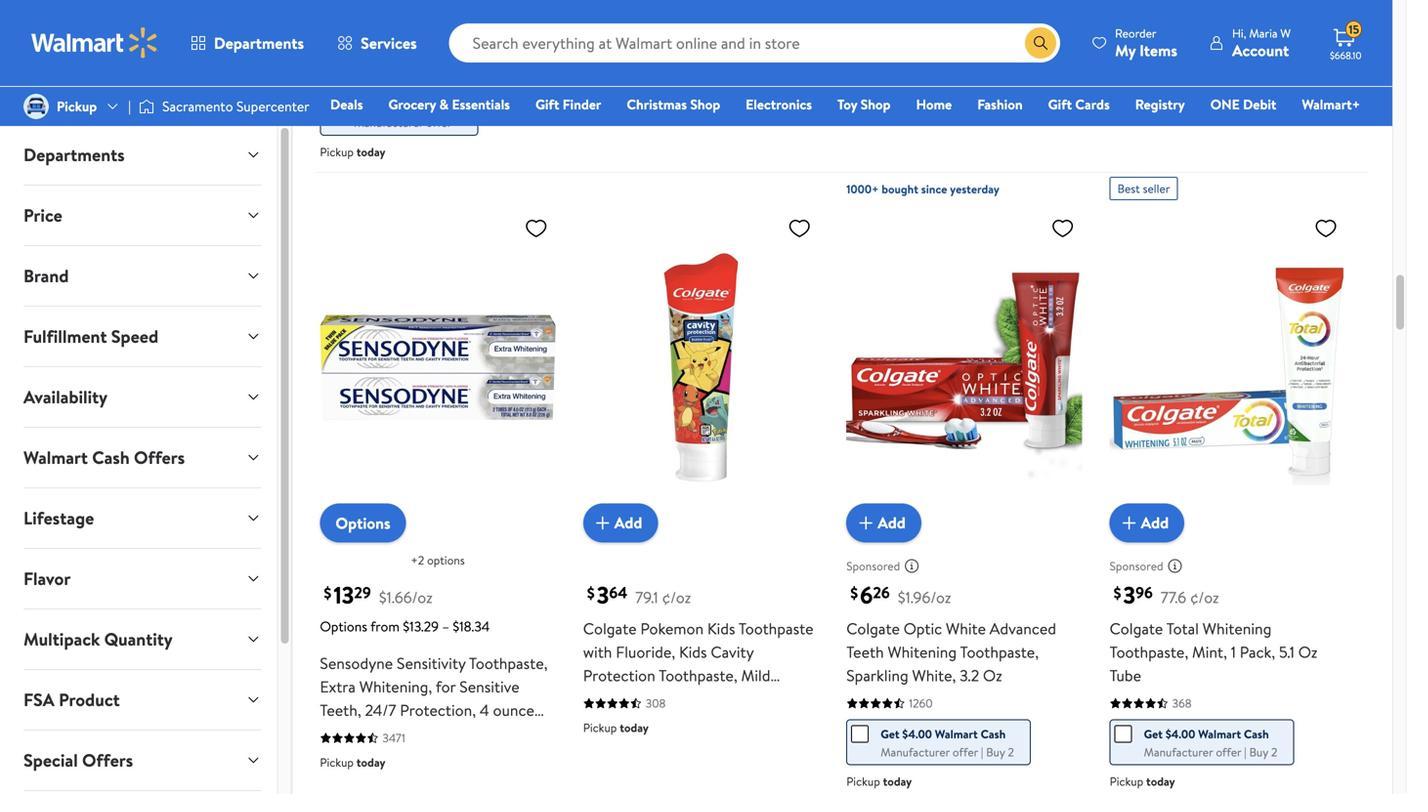 Task type: describe. For each thing, give the bounding box(es) containing it.
$18.34
[[453, 617, 490, 636]]

add to cart image
[[1118, 512, 1142, 535]]

ounce
[[493, 700, 535, 721]]

of
[[361, 723, 375, 745]]

1 vertical spatial departments button
[[8, 125, 277, 185]]

get $4.00 walmart cash walmart plus, element for 3
[[1115, 725, 1270, 744]]

mild
[[742, 665, 771, 687]]

available
[[418, 98, 462, 114]]

colgate inside colgate triple action toothpaste, original mint, 3 pack, 6 oz tubes
[[583, 0, 637, 13]]

walmart cash available
[[345, 98, 462, 114]]

offer for 6
[[953, 744, 979, 761]]

colgate total whitening toothpaste, mint, 1 pack, 5.1 oz tube image
[[1110, 208, 1346, 527]]

w
[[1281, 25, 1292, 42]]

protection,
[[400, 700, 476, 721]]

multipack quantity tab
[[8, 610, 277, 670]]

pack, inside $ 3 96 77.6 ¢/oz colgate total whitening toothpaste, mint, 1 pack, 5.1 oz tube
[[1240, 642, 1276, 663]]

3 for $ 3 64 79.1 ¢/oz colgate pokemon kids toothpaste with fluoride, kids cavity protection toothpaste, mild bubble fruit flavor, 4.6 oz tube
[[597, 579, 609, 612]]

get $4.00 walmart cash walmart plus, element for 6
[[852, 725, 1006, 744]]

toothpaste, inside sensodyne repair and protect whitening sensitive toothpaste, 3.4 oz 7461 pickup today
[[983, 15, 1062, 36]]

bubble
[[583, 689, 630, 710]]

walmart cash offers tab
[[8, 428, 277, 488]]

options link
[[320, 504, 406, 543]]

protect
[[999, 0, 1050, 13]]

special offers
[[23, 749, 133, 773]]

sensodyne sensitivity toothpaste, extra whitening, for sensitive teeth, 24/7 protection, 4 ounce (pack of 2) image
[[320, 208, 556, 527]]

best
[[1118, 180, 1141, 197]]

add to cart image for colgate optic white advanced teeth whitening toothpaste, sparkling white, 3.2 oz image
[[855, 512, 878, 535]]

fashion
[[978, 95, 1023, 114]]

3 inside colgate triple action toothpaste, original mint, 3 pack, 6 oz tubes
[[680, 15, 689, 36]]

add to favorites list, colgate optic white advanced teeth whitening toothpaste, sparkling white, 3.2 oz image
[[1052, 216, 1075, 241]]

with
[[583, 642, 612, 663]]

¢/oz for $ 3 64 79.1 ¢/oz colgate pokemon kids toothpaste with fluoride, kids cavity protection toothpaste, mild bubble fruit flavor, 4.6 oz tube
[[662, 587, 691, 609]]

$ inside $ 3 64 79.1 ¢/oz colgate pokemon kids toothpaste with fluoride, kids cavity protection toothpaste, mild bubble fruit flavor, 4.6 oz tube
[[587, 583, 595, 604]]

advanced inside the $ 6 26 $1.96/oz colgate optic white advanced teeth whitening toothpaste, sparkling white, 3.2 oz
[[990, 618, 1057, 640]]

$668.10
[[1331, 49, 1362, 62]]

teeth inside the $ 6 26 $1.96/oz colgate optic white advanced teeth whitening toothpaste, sparkling white, 3.2 oz
[[847, 642, 885, 663]]

1000+ bought since yesterday
[[847, 181, 1000, 198]]

oz inside sensodyne extra whitening sensitive toothpaste, 0.8 oz
[[1281, 15, 1300, 36]]

account
[[1233, 40, 1290, 61]]

pickup down get $4.00 walmart cash checkbox
[[1110, 774, 1144, 790]]

pickup today down deals link
[[320, 144, 386, 160]]

pickup today down get $4.00 walmart cash option
[[847, 774, 912, 790]]

tube inside $ 3 96 77.6 ¢/oz colgate total whitening toothpaste, mint, 1 pack, 5.1 oz tube
[[1110, 665, 1142, 687]]

tube inside $ 3 64 79.1 ¢/oz colgate pokemon kids toothpaste with fluoride, kids cavity protection toothpaste, mild bubble fruit flavor, 4.6 oz tube
[[766, 689, 797, 710]]

lifestage button
[[8, 489, 277, 549]]

toothpaste, inside colgate optic white advanced teeth whitening toothpaste, sparkling white, 3.2 oz 1260
[[434, 15, 513, 36]]

toothpaste
[[739, 618, 814, 640]]

+2
[[411, 552, 425, 569]]

1 vertical spatial 1260
[[909, 696, 933, 712]]

colgate triple action toothpaste, original mint, 3 pack, 6 oz tubes
[[583, 0, 808, 36]]

special offers button
[[8, 731, 277, 791]]

0 vertical spatial departments
[[214, 32, 304, 54]]

$ for 6
[[851, 583, 859, 604]]

get for 6
[[881, 726, 900, 743]]

3 for $ 3 96 77.6 ¢/oz colgate total whitening toothpaste, mint, 1 pack, 5.1 oz tube
[[1124, 579, 1136, 612]]

2 for 6
[[1008, 744, 1015, 761]]

15
[[1349, 21, 1360, 38]]

sensodyne sensitivity toothpaste, extra whitening, for sensitive teeth, 24/7 protection, 4 ounce (pack of 2)
[[320, 653, 548, 745]]

white, inside the $ 6 26 $1.96/oz colgate optic white advanced teeth whitening toothpaste, sparkling white, 3.2 oz
[[913, 665, 957, 687]]

since
[[922, 181, 948, 198]]

oz inside colgate optic white advanced teeth whitening toothpaste, sparkling white, 3.2 oz 1260
[[457, 38, 476, 60]]

get $4.00 walmart cash for 3
[[1145, 726, 1270, 743]]

$ for 3
[[1114, 583, 1122, 604]]

get for 3
[[1145, 726, 1163, 743]]

product
[[59, 688, 120, 713]]

29
[[354, 582, 371, 604]]

gift for gift cards
[[1049, 95, 1073, 114]]

walmart+ link
[[1294, 94, 1370, 115]]

3.4
[[847, 38, 868, 60]]

$ 3 96 77.6 ¢/oz colgate total whitening toothpaste, mint, 1 pack, 5.1 oz tube
[[1110, 579, 1318, 687]]

pickup down get $4.00 walmart cash option
[[847, 774, 881, 790]]

toothpaste, inside $ 3 96 77.6 ¢/oz colgate total whitening toothpaste, mint, 1 pack, 5.1 oz tube
[[1110, 642, 1189, 663]]

$ 3 64 79.1 ¢/oz colgate pokemon kids toothpaste with fluoride, kids cavity protection toothpaste, mild bubble fruit flavor, 4.6 oz tube
[[583, 579, 814, 710]]

colgate optic white advanced teeth whitening toothpaste, sparkling white, 3.2 oz image
[[847, 208, 1083, 527]]

cash inside "dropdown button"
[[92, 446, 130, 470]]

sensodyne for whitening
[[847, 0, 920, 13]]

services button
[[321, 20, 434, 66]]

1260 inside colgate optic white advanced teeth whitening toothpaste, sparkling white, 3.2 oz 1260
[[383, 69, 406, 85]]

original
[[583, 15, 638, 36]]

toothpaste, inside $ 3 64 79.1 ¢/oz colgate pokemon kids toothpaste with fluoride, kids cavity protection toothpaste, mild bubble fruit flavor, 4.6 oz tube
[[659, 665, 738, 687]]

13
[[334, 579, 354, 612]]

reorder my items
[[1116, 25, 1178, 61]]

$4.00 for 6
[[903, 726, 933, 743]]

toothpaste, inside colgate triple action toothpaste, original mint, 3 pack, 6 oz tubes
[[729, 0, 808, 13]]

hi, maria w account
[[1233, 25, 1292, 61]]

add button for 3
[[1110, 504, 1185, 543]]

0 vertical spatial kids
[[708, 618, 736, 640]]

sacramento
[[162, 97, 233, 116]]

special
[[23, 749, 78, 773]]

pickup up finder
[[583, 69, 617, 86]]

1 add from the left
[[615, 512, 643, 534]]

cards
[[1076, 95, 1110, 114]]

white inside colgate optic white advanced teeth whitening toothpaste, sparkling white, 3.2 oz 1260
[[420, 0, 460, 13]]

home link
[[908, 94, 961, 115]]

308
[[646, 696, 666, 712]]

whitening inside sensodyne repair and protect whitening sensitive toothpaste, 3.4 oz 7461 pickup today
[[847, 15, 916, 36]]

walmart cash offers button
[[8, 428, 277, 488]]

fulfillment speed button
[[8, 307, 277, 367]]

white inside the $ 6 26 $1.96/oz colgate optic white advanced teeth whitening toothpaste, sparkling white, 3.2 oz
[[946, 618, 986, 640]]

2 for 3
[[1272, 744, 1278, 761]]

departments tab
[[8, 125, 277, 185]]

–
[[442, 617, 450, 636]]

brand tab
[[8, 246, 277, 306]]

fruit
[[634, 689, 666, 710]]

fluoride,
[[616, 642, 676, 663]]

sensitive inside 'sensodyne sensitivity toothpaste, extra whitening, for sensitive teeth, 24/7 protection, 4 ounce (pack of 2)'
[[460, 676, 520, 698]]

| for 3
[[1245, 744, 1247, 761]]

christmas shop link
[[618, 94, 730, 115]]

Get $4.00 Walmart Cash checkbox
[[1115, 726, 1133, 743]]

Walmart Site-Wide search field
[[449, 23, 1061, 63]]

deals link
[[322, 94, 372, 115]]

2008
[[1173, 45, 1200, 62]]

 image for sacramento supercenter
[[139, 97, 155, 116]]

fulfillment speed tab
[[8, 307, 277, 367]]

registry link
[[1127, 94, 1195, 115]]

1 add button from the left
[[583, 504, 658, 543]]

optic inside colgate optic white advanced teeth whitening toothpaste, sparkling white, 3.2 oz 1260
[[377, 0, 416, 13]]

pickup down deals link
[[320, 144, 354, 160]]

flavor,
[[670, 689, 715, 710]]

79.1
[[636, 587, 659, 609]]

pickup down (pack
[[320, 755, 354, 771]]

whitening inside sensodyne extra whitening sensitive toothpaste, 0.8 oz
[[1227, 0, 1296, 13]]

toy
[[838, 95, 858, 114]]

walmart+
[[1303, 95, 1361, 114]]

tubes
[[767, 15, 805, 36]]

96
[[1136, 582, 1154, 604]]

add to cart image for colgate pokemon kids toothpaste with fluoride, kids cavity protection toothpaste, mild bubble fruit flavor, 4.6 oz tube image
[[591, 512, 615, 535]]

oz inside the $ 6 26 $1.96/oz colgate optic white advanced teeth whitening toothpaste, sparkling white, 3.2 oz
[[984, 665, 1003, 687]]

brand
[[23, 264, 69, 288]]

multipack
[[23, 628, 100, 652]]

colgate inside colgate optic white advanced teeth whitening toothpaste, sparkling white, 3.2 oz 1260
[[320, 0, 374, 13]]

77.6
[[1161, 587, 1187, 609]]

flavor
[[23, 567, 71, 592]]

gift finder link
[[527, 94, 610, 115]]

quantity
[[104, 628, 173, 652]]

fsa
[[23, 688, 55, 713]]

pickup down walmart image
[[57, 97, 97, 116]]

pickup down bubble
[[583, 720, 617, 737]]

oz inside $ 3 96 77.6 ¢/oz colgate total whitening toothpaste, mint, 1 pack, 5.1 oz tube
[[1299, 642, 1318, 663]]

gift cards
[[1049, 95, 1110, 114]]

optic inside the $ 6 26 $1.96/oz colgate optic white advanced teeth whitening toothpaste, sparkling white, 3.2 oz
[[904, 618, 943, 640]]

manufacturer for 3
[[1145, 744, 1214, 761]]

debit
[[1244, 95, 1277, 114]]

whitening inside $ 3 96 77.6 ¢/oz colgate total whitening toothpaste, mint, 1 pack, 5.1 oz tube
[[1203, 618, 1272, 640]]

sparkling inside colgate optic white advanced teeth whitening toothpaste, sparkling white, 3.2 oz 1260
[[320, 38, 382, 60]]

add for 6
[[878, 512, 906, 534]]

(pack
[[320, 723, 357, 745]]

0 horizontal spatial manufacturer
[[354, 114, 424, 131]]

1 vertical spatial kids
[[679, 642, 707, 663]]

fsa product
[[23, 688, 120, 713]]

1878
[[646, 45, 669, 62]]

pickup inside sensodyne repair and protect whitening sensitive toothpaste, 3.4 oz 7461 pickup today
[[847, 93, 881, 110]]

$ for 13
[[324, 583, 332, 604]]

flavor tab
[[8, 549, 277, 609]]

sensodyne for whitening,
[[320, 653, 393, 675]]

shop for christmas shop
[[691, 95, 721, 114]]

advanced inside colgate optic white advanced teeth whitening toothpaste, sparkling white, 3.2 oz 1260
[[463, 0, 530, 13]]

sacramento supercenter
[[162, 97, 310, 116]]



Task type: vqa. For each thing, say whether or not it's contained in the screenshot.
EXTREMELY
no



Task type: locate. For each thing, give the bounding box(es) containing it.
oz
[[744, 15, 763, 36], [1281, 15, 1300, 36], [457, 38, 476, 60], [871, 38, 891, 60], [1299, 642, 1318, 663], [984, 665, 1003, 687], [743, 689, 762, 710]]

sparkling up deals
[[320, 38, 382, 60]]

0 horizontal spatial advanced
[[463, 0, 530, 13]]

colgate inside the $ 6 26 $1.96/oz colgate optic white advanced teeth whitening toothpaste, sparkling white, 3.2 oz
[[847, 618, 900, 640]]

0 horizontal spatial 3
[[597, 579, 609, 612]]

extra up 2008 at the top of the page
[[1187, 0, 1223, 13]]

1260
[[383, 69, 406, 85], [909, 696, 933, 712]]

tube
[[1110, 665, 1142, 687], [766, 689, 797, 710]]

services
[[361, 32, 417, 54]]

add button up 26
[[847, 504, 922, 543]]

add up 64
[[615, 512, 643, 534]]

0 vertical spatial teeth
[[320, 15, 358, 36]]

sensodyne up the reorder
[[1110, 0, 1183, 13]]

2 ad disclaimer and feedback image from the left
[[1168, 559, 1184, 574]]

1 get $4.00 walmart cash walmart plus, element from the left
[[852, 725, 1006, 744]]

seller
[[1144, 180, 1171, 197]]

0 vertical spatial pack,
[[692, 15, 728, 36]]

add button
[[583, 504, 658, 543], [847, 504, 922, 543], [1110, 504, 1185, 543]]

2 buy from the left
[[1250, 744, 1269, 761]]

availability
[[23, 385, 108, 410]]

1 horizontal spatial 3
[[680, 15, 689, 36]]

0 horizontal spatial get $4.00 walmart cash
[[881, 726, 1006, 743]]

¢/oz right 77.6
[[1191, 587, 1220, 609]]

 image
[[23, 94, 49, 119], [139, 97, 155, 116]]

availability button
[[8, 368, 277, 427]]

price
[[23, 203, 62, 228]]

0 horizontal spatial ¢/oz
[[662, 587, 691, 609]]

walmart
[[345, 98, 388, 114], [23, 446, 88, 470], [935, 726, 978, 743], [1199, 726, 1242, 743]]

0 horizontal spatial departments
[[23, 143, 125, 167]]

manufacturer offer |  buy 2 for 6
[[881, 744, 1015, 761]]

1 horizontal spatial tube
[[1110, 665, 1142, 687]]

colgate down "96"
[[1110, 618, 1164, 640]]

pickup today up finder
[[583, 69, 649, 86]]

shop right toy at the right top of page
[[861, 95, 891, 114]]

3.2 inside colgate optic white advanced teeth whitening toothpaste, sparkling white, 3.2 oz 1260
[[433, 38, 453, 60]]

sensodyne inside 'sensodyne sensitivity toothpaste, extra whitening, for sensitive teeth, 24/7 protection, 4 ounce (pack of 2)'
[[320, 653, 393, 675]]

get $4.00 walmart cash right get $4.00 walmart cash option
[[881, 726, 1006, 743]]

0 vertical spatial departments button
[[174, 20, 321, 66]]

0 vertical spatial sparkling
[[320, 38, 382, 60]]

2 horizontal spatial sensitive
[[1110, 15, 1170, 36]]

1 horizontal spatial 6
[[861, 579, 873, 612]]

get right get $4.00 walmart cash checkbox
[[1145, 726, 1163, 743]]

departments up the supercenter
[[214, 32, 304, 54]]

offers inside "dropdown button"
[[134, 446, 185, 470]]

grocery
[[389, 95, 436, 114]]

walmart down 1
[[1199, 726, 1242, 743]]

0 horizontal spatial 2
[[1008, 744, 1015, 761]]

mint, inside colgate triple action toothpaste, original mint, 3 pack, 6 oz tubes
[[641, 15, 676, 36]]

5.1
[[1280, 642, 1295, 663]]

white, inside colgate optic white advanced teeth whitening toothpaste, sparkling white, 3.2 oz 1260
[[386, 38, 430, 60]]

sensodyne
[[847, 0, 920, 13], [1110, 0, 1183, 13], [320, 653, 393, 675]]

0 horizontal spatial gift
[[536, 95, 560, 114]]

1 horizontal spatial sponsored
[[1110, 558, 1164, 575]]

$ inside the $ 6 26 $1.96/oz colgate optic white advanced teeth whitening toothpaste, sparkling white, 3.2 oz
[[851, 583, 859, 604]]

for
[[436, 676, 456, 698]]

pickup today down bubble
[[583, 720, 649, 737]]

sparkling inside the $ 6 26 $1.96/oz colgate optic white advanced teeth whitening toothpaste, sparkling white, 3.2 oz
[[847, 665, 909, 687]]

0 horizontal spatial manufacturer offer |  buy 2
[[881, 744, 1015, 761]]

one debit link
[[1202, 94, 1286, 115]]

1000+
[[847, 181, 879, 198]]

colgate down 26
[[847, 618, 900, 640]]

pickup today down items
[[1110, 69, 1176, 86]]

teeth inside colgate optic white advanced teeth whitening toothpaste, sparkling white, 3.2 oz 1260
[[320, 15, 358, 36]]

offers inside dropdown button
[[82, 749, 133, 773]]

1 gift from the left
[[536, 95, 560, 114]]

pokemon
[[641, 618, 704, 640]]

0 horizontal spatial add
[[615, 512, 643, 534]]

today inside sensodyne repair and protect whitening sensitive toothpaste, 3.4 oz 7461 pickup today
[[883, 93, 912, 110]]

buy for 3
[[1250, 744, 1269, 761]]

add to favorites list, colgate pokemon kids toothpaste with fluoride, kids cavity protection toothpaste, mild bubble fruit flavor, 4.6 oz tube image
[[788, 216, 812, 241]]

6 left tubes
[[732, 15, 740, 36]]

brand button
[[8, 246, 277, 306]]

grocery & essentials link
[[380, 94, 519, 115]]

tab
[[8, 792, 277, 795]]

pack, inside colgate triple action toothpaste, original mint, 3 pack, 6 oz tubes
[[692, 15, 728, 36]]

1 get from the left
[[881, 726, 900, 743]]

my
[[1116, 40, 1136, 61]]

2 horizontal spatial 3
[[1124, 579, 1136, 612]]

kids up cavity
[[708, 618, 736, 640]]

1 vertical spatial pack,
[[1240, 642, 1276, 663]]

1 horizontal spatial add to cart image
[[855, 512, 878, 535]]

1260 down the $ 6 26 $1.96/oz colgate optic white advanced teeth whitening toothpaste, sparkling white, 3.2 oz
[[909, 696, 933, 712]]

1 vertical spatial offers
[[82, 749, 133, 773]]

options
[[427, 552, 465, 569]]

sensitive down repair
[[920, 15, 980, 36]]

get $4.00 walmart cash for 6
[[881, 726, 1006, 743]]

6 inside the $ 6 26 $1.96/oz colgate optic white advanced teeth whitening toothpaste, sparkling white, 3.2 oz
[[861, 579, 873, 612]]

1 horizontal spatial advanced
[[990, 618, 1057, 640]]

$ left 13
[[324, 583, 332, 604]]

price tab
[[8, 186, 277, 245]]

1 vertical spatial white
[[946, 618, 986, 640]]

$ 6 26 $1.96/oz colgate optic white advanced teeth whitening toothpaste, sparkling white, 3.2 oz
[[847, 579, 1057, 687]]

0 vertical spatial mint,
[[641, 15, 676, 36]]

pickup down my in the right of the page
[[1110, 69, 1144, 86]]

3 inside $ 3 64 79.1 ¢/oz colgate pokemon kids toothpaste with fluoride, kids cavity protection toothpaste, mild bubble fruit flavor, 4.6 oz tube
[[597, 579, 609, 612]]

1 horizontal spatial |
[[982, 744, 984, 761]]

pickup today down (pack
[[320, 755, 386, 771]]

gift left finder
[[536, 95, 560, 114]]

0 horizontal spatial shop
[[691, 95, 721, 114]]

1 vertical spatial mint,
[[1193, 642, 1228, 663]]

0 horizontal spatial ad disclaimer and feedback image
[[905, 559, 920, 574]]

1 horizontal spatial  image
[[139, 97, 155, 116]]

extra up teeth,
[[320, 676, 356, 698]]

white down the "$1.96/oz"
[[946, 618, 986, 640]]

sponsored for 6
[[847, 558, 901, 575]]

0 vertical spatial 6
[[732, 15, 740, 36]]

optic up the services
[[377, 0, 416, 13]]

gift cards link
[[1040, 94, 1119, 115]]

add to cart image up 26
[[855, 512, 878, 535]]

whitening up 1
[[1203, 618, 1272, 640]]

departments button up price dropdown button
[[8, 125, 277, 185]]

0 vertical spatial tube
[[1110, 665, 1142, 687]]

sponsored up "96"
[[1110, 558, 1164, 575]]

offer for 3
[[1217, 744, 1242, 761]]

2 horizontal spatial add button
[[1110, 504, 1185, 543]]

add button for 6
[[847, 504, 922, 543]]

add to favorites list, sensodyne sensitivity toothpaste, extra whitening, for sensitive teeth, 24/7 protection, 4 ounce (pack of 2) image
[[525, 216, 548, 241]]

3 down action
[[680, 15, 689, 36]]

finder
[[563, 95, 602, 114]]

Search search field
[[449, 23, 1061, 63]]

1 vertical spatial 3.2
[[960, 665, 980, 687]]

extra inside 'sensodyne sensitivity toothpaste, extra whitening, for sensitive teeth, 24/7 protection, 4 ounce (pack of 2)'
[[320, 676, 356, 698]]

offers right special
[[82, 749, 133, 773]]

christmas
[[627, 95, 687, 114]]

0 horizontal spatial get $4.00 walmart cash walmart plus, element
[[852, 725, 1006, 744]]

1 horizontal spatial manufacturer offer |  buy 2
[[1145, 744, 1278, 761]]

bought
[[882, 181, 919, 198]]

1 horizontal spatial buy
[[1250, 744, 1269, 761]]

0 horizontal spatial 3.2
[[433, 38, 453, 60]]

3 add button from the left
[[1110, 504, 1185, 543]]

1 horizontal spatial 2
[[1272, 744, 1278, 761]]

fulfillment
[[23, 325, 107, 349]]

options down 13
[[320, 617, 368, 636]]

64
[[609, 582, 628, 604]]

colgate pokemon kids toothpaste with fluoride, kids cavity protection toothpaste, mild bubble fruit flavor, 4.6 oz tube image
[[583, 208, 820, 527]]

 image up departments tab
[[139, 97, 155, 116]]

colgate inside $ 3 64 79.1 ¢/oz colgate pokemon kids toothpaste with fluoride, kids cavity protection toothpaste, mild bubble fruit flavor, 4.6 oz tube
[[583, 618, 637, 640]]

4 $ from the left
[[1114, 583, 1122, 604]]

0 horizontal spatial optic
[[377, 0, 416, 13]]

 image for pickup
[[23, 94, 49, 119]]

| for 6
[[982, 744, 984, 761]]

hi,
[[1233, 25, 1247, 42]]

walmart inside walmart cash offers "dropdown button"
[[23, 446, 88, 470]]

2 gift from the left
[[1049, 95, 1073, 114]]

1 horizontal spatial extra
[[1187, 0, 1223, 13]]

$4.00 right get $4.00 walmart cash option
[[903, 726, 933, 743]]

1 $4.00 from the left
[[903, 726, 933, 743]]

0 horizontal spatial tube
[[766, 689, 797, 710]]

3 add from the left
[[1142, 512, 1170, 534]]

add to cart image up 64
[[591, 512, 615, 535]]

buy
[[987, 744, 1006, 761], [1250, 744, 1269, 761]]

departments up price
[[23, 143, 125, 167]]

 image down walmart image
[[23, 94, 49, 119]]

1 horizontal spatial sparkling
[[847, 665, 909, 687]]

2 horizontal spatial add
[[1142, 512, 1170, 534]]

add for 3
[[1142, 512, 1170, 534]]

$ left 64
[[587, 583, 595, 604]]

fashion link
[[969, 94, 1032, 115]]

1 horizontal spatial teeth
[[847, 642, 885, 663]]

yesterday
[[951, 181, 1000, 198]]

1260 up walmart cash available
[[383, 69, 406, 85]]

3.2 inside the $ 6 26 $1.96/oz colgate optic white advanced teeth whitening toothpaste, sparkling white, 3.2 oz
[[960, 665, 980, 687]]

sensitive up 4
[[460, 676, 520, 698]]

mint, left 1
[[1193, 642, 1228, 663]]

supercenter
[[237, 97, 310, 116]]

&
[[440, 95, 449, 114]]

0 horizontal spatial mint,
[[641, 15, 676, 36]]

colgate up original
[[583, 0, 637, 13]]

teeth left the services
[[320, 15, 358, 36]]

1 horizontal spatial ad disclaimer and feedback image
[[1168, 559, 1184, 574]]

1 horizontal spatial offer
[[953, 744, 979, 761]]

3 left the 79.1
[[597, 579, 609, 612]]

add up 26
[[878, 512, 906, 534]]

whitening down the "$1.96/oz"
[[888, 642, 957, 663]]

teeth
[[320, 15, 358, 36], [847, 642, 885, 663]]

add button up "96"
[[1110, 504, 1185, 543]]

whitening up grocery
[[361, 15, 431, 36]]

manufacturer offer |  buy 2 for 3
[[1145, 744, 1278, 761]]

shop
[[691, 95, 721, 114], [861, 95, 891, 114]]

offers down availability tab
[[134, 446, 185, 470]]

shop for toy shop
[[861, 95, 891, 114]]

teeth down 26
[[847, 642, 885, 663]]

pack, down action
[[692, 15, 728, 36]]

7461
[[909, 69, 932, 85]]

sensitive inside sensodyne extra whitening sensitive toothpaste, 0.8 oz
[[1110, 15, 1170, 36]]

options up 29 on the bottom left
[[336, 513, 391, 534]]

1 ad disclaimer and feedback image from the left
[[905, 559, 920, 574]]

1 horizontal spatial $4.00
[[1166, 726, 1196, 743]]

1 horizontal spatial ¢/oz
[[1191, 587, 1220, 609]]

1 vertical spatial teeth
[[847, 642, 885, 663]]

shop right christmas
[[691, 95, 721, 114]]

get $4.00 walmart cash down the 368
[[1145, 726, 1270, 743]]

toothpaste, inside the $ 6 26 $1.96/oz colgate optic white advanced teeth whitening toothpaste, sparkling white, 3.2 oz
[[961, 642, 1039, 663]]

1 horizontal spatial add
[[878, 512, 906, 534]]

offers
[[134, 446, 185, 470], [82, 749, 133, 773]]

2 $4.00 from the left
[[1166, 726, 1196, 743]]

6 left the "$1.96/oz"
[[861, 579, 873, 612]]

lifestage
[[23, 506, 94, 531]]

sensodyne inside sensodyne extra whitening sensitive toothpaste, 0.8 oz
[[1110, 0, 1183, 13]]

1 vertical spatial white,
[[913, 665, 957, 687]]

sparkling up get $4.00 walmart cash option
[[847, 665, 909, 687]]

0 horizontal spatial pack,
[[692, 15, 728, 36]]

toothpaste, inside 'sensodyne sensitivity toothpaste, extra whitening, for sensitive teeth, 24/7 protection, 4 ounce (pack of 2)'
[[469, 653, 548, 675]]

1 horizontal spatial 1260
[[909, 696, 933, 712]]

1 sponsored from the left
[[847, 558, 901, 575]]

departments button up "sacramento supercenter"
[[174, 20, 321, 66]]

1 horizontal spatial sensitive
[[920, 15, 980, 36]]

ad disclaimer and feedback image
[[905, 559, 920, 574], [1168, 559, 1184, 574]]

fsa product tab
[[8, 671, 277, 730]]

0 vertical spatial white,
[[386, 38, 430, 60]]

toy shop
[[838, 95, 891, 114]]

1 vertical spatial tube
[[766, 689, 797, 710]]

pickup
[[583, 69, 617, 86], [1110, 69, 1144, 86], [847, 93, 881, 110], [57, 97, 97, 116], [320, 144, 354, 160], [583, 720, 617, 737], [320, 755, 354, 771], [847, 774, 881, 790], [1110, 774, 1144, 790]]

walmart up lifestage
[[23, 446, 88, 470]]

$1.66/oz
[[379, 587, 433, 609]]

optic down the "$1.96/oz"
[[904, 618, 943, 640]]

whitening up 0.8
[[1227, 0, 1296, 13]]

0 horizontal spatial sensitive
[[460, 676, 520, 698]]

$ inside $ 3 96 77.6 ¢/oz colgate total whitening toothpaste, mint, 1 pack, 5.1 oz tube
[[1114, 583, 1122, 604]]

white up the "services" popup button
[[420, 0, 460, 13]]

6 inside colgate triple action toothpaste, original mint, 3 pack, 6 oz tubes
[[732, 15, 740, 36]]

triple
[[640, 0, 677, 13]]

colgate up the "services" popup button
[[320, 0, 374, 13]]

1 vertical spatial departments
[[23, 143, 125, 167]]

¢/oz inside $ 3 96 77.6 ¢/oz colgate total whitening toothpaste, mint, 1 pack, 5.1 oz tube
[[1191, 587, 1220, 609]]

toothpaste, inside sensodyne extra whitening sensitive toothpaste, 0.8 oz
[[1174, 15, 1252, 36]]

extra inside sensodyne extra whitening sensitive toothpaste, 0.8 oz
[[1187, 0, 1223, 13]]

1 horizontal spatial mint,
[[1193, 642, 1228, 663]]

multipack quantity button
[[8, 610, 277, 670]]

oz inside $ 3 64 79.1 ¢/oz colgate pokemon kids toothpaste with fluoride, kids cavity protection toothpaste, mild bubble fruit flavor, 4.6 oz tube
[[743, 689, 762, 710]]

0 vertical spatial white
[[420, 0, 460, 13]]

walmart right get $4.00 walmart cash option
[[935, 726, 978, 743]]

$ inside the $ 13 29 $1.66/oz options from $13.29 – $18.34
[[324, 583, 332, 604]]

0 horizontal spatial sponsored
[[847, 558, 901, 575]]

2 manufacturer offer |  buy 2 from the left
[[1145, 744, 1278, 761]]

white, up grocery
[[386, 38, 430, 60]]

1 horizontal spatial gift
[[1049, 95, 1073, 114]]

oz inside colgate triple action toothpaste, original mint, 3 pack, 6 oz tubes
[[744, 15, 763, 36]]

3471
[[383, 730, 406, 747]]

¢/oz inside $ 3 64 79.1 ¢/oz colgate pokemon kids toothpaste with fluoride, kids cavity protection toothpaste, mild bubble fruit flavor, 4.6 oz tube
[[662, 587, 691, 609]]

mint, down triple
[[641, 15, 676, 36]]

and
[[971, 0, 995, 13]]

sponsored up 26
[[847, 558, 901, 575]]

1 horizontal spatial optic
[[904, 618, 943, 640]]

availability tab
[[8, 368, 277, 427]]

colgate inside $ 3 96 77.6 ¢/oz colgate total whitening toothpaste, mint, 1 pack, 5.1 oz tube
[[1110, 618, 1164, 640]]

+2 options
[[411, 552, 465, 569]]

0 horizontal spatial offer
[[426, 114, 452, 131]]

0 vertical spatial advanced
[[463, 0, 530, 13]]

2 2 from the left
[[1272, 744, 1278, 761]]

departments inside tab
[[23, 143, 125, 167]]

Get $4.00 Walmart Cash checkbox
[[852, 726, 869, 743]]

add to cart image
[[591, 512, 615, 535], [855, 512, 878, 535]]

ad disclaimer and feedback image up 77.6
[[1168, 559, 1184, 574]]

kids down pokemon on the bottom of the page
[[679, 642, 707, 663]]

offer
[[426, 114, 452, 131], [953, 744, 979, 761], [1217, 744, 1242, 761]]

1 ¢/oz from the left
[[662, 587, 691, 609]]

oz inside sensodyne repair and protect whitening sensitive toothpaste, 3.4 oz 7461 pickup today
[[871, 38, 891, 60]]

$ left "96"
[[1114, 583, 1122, 604]]

whitening up 3.4
[[847, 15, 916, 36]]

1 2 from the left
[[1008, 744, 1015, 761]]

$4.00 for 3
[[1166, 726, 1196, 743]]

$4.00 down the 368
[[1166, 726, 1196, 743]]

1 add to cart image from the left
[[591, 512, 615, 535]]

pickup down 3.4
[[847, 93, 881, 110]]

1
[[1232, 642, 1237, 663]]

3 left 77.6
[[1124, 579, 1136, 612]]

3 inside $ 3 96 77.6 ¢/oz colgate total whitening toothpaste, mint, 1 pack, 5.1 oz tube
[[1124, 579, 1136, 612]]

1 vertical spatial options
[[320, 617, 368, 636]]

sensodyne for toothpaste,
[[1110, 0, 1183, 13]]

1 buy from the left
[[987, 744, 1006, 761]]

0 horizontal spatial sensodyne
[[320, 653, 393, 675]]

gift for gift finder
[[536, 95, 560, 114]]

special offers tab
[[8, 731, 277, 791]]

4
[[480, 700, 490, 721]]

1 horizontal spatial add button
[[847, 504, 922, 543]]

0 vertical spatial options
[[336, 513, 391, 534]]

$ left 26
[[851, 583, 859, 604]]

fulfillment speed
[[23, 325, 159, 349]]

2 get $4.00 walmart cash from the left
[[1145, 726, 1270, 743]]

sensodyne up whitening, on the left
[[320, 653, 393, 675]]

0 horizontal spatial get
[[881, 726, 900, 743]]

get right get $4.00 walmart cash option
[[881, 726, 900, 743]]

0 horizontal spatial add to cart image
[[591, 512, 615, 535]]

sensodyne up 3.4
[[847, 0, 920, 13]]

2 horizontal spatial manufacturer
[[1145, 744, 1214, 761]]

0 horizontal spatial |
[[128, 97, 131, 116]]

ad disclaimer and feedback image for 6
[[905, 559, 920, 574]]

2 shop from the left
[[861, 95, 891, 114]]

sensitivity
[[397, 653, 466, 675]]

0 horizontal spatial extra
[[320, 676, 356, 698]]

optic
[[377, 0, 416, 13], [904, 618, 943, 640]]

0 horizontal spatial add button
[[583, 504, 658, 543]]

sensodyne repair and protect whitening sensitive toothpaste, 3.4 oz 7461 pickup today
[[847, 0, 1062, 110]]

whitening inside colgate optic white advanced teeth whitening toothpaste, sparkling white, 3.2 oz 1260
[[361, 15, 431, 36]]

cash
[[390, 98, 415, 114], [92, 446, 130, 470], [981, 726, 1006, 743], [1245, 726, 1270, 743]]

2 add to cart image from the left
[[855, 512, 878, 535]]

1 manufacturer offer |  buy 2 from the left
[[881, 744, 1015, 761]]

gift finder
[[536, 95, 602, 114]]

|
[[128, 97, 131, 116], [982, 744, 984, 761], [1245, 744, 1247, 761]]

0 vertical spatial 3.2
[[433, 38, 453, 60]]

get
[[881, 726, 900, 743], [1145, 726, 1163, 743]]

¢/oz for $ 3 96 77.6 ¢/oz colgate total whitening toothpaste, mint, 1 pack, 5.1 oz tube
[[1191, 587, 1220, 609]]

add up "96"
[[1142, 512, 1170, 534]]

2 horizontal spatial offer
[[1217, 744, 1242, 761]]

flavor button
[[8, 549, 277, 609]]

0 vertical spatial extra
[[1187, 0, 1223, 13]]

add button up 64
[[583, 504, 658, 543]]

get $4.00 walmart cash walmart plus, element
[[852, 725, 1006, 744], [1115, 725, 1270, 744]]

sensitive inside sensodyne repair and protect whitening sensitive toothpaste, 3.4 oz 7461 pickup today
[[920, 15, 980, 36]]

¢/oz right the 79.1
[[662, 587, 691, 609]]

manufacturer offer
[[354, 114, 452, 131]]

1 vertical spatial sparkling
[[847, 665, 909, 687]]

sensodyne inside sensodyne repair and protect whitening sensitive toothpaste, 3.4 oz 7461 pickup today
[[847, 0, 920, 13]]

colgate up with
[[583, 618, 637, 640]]

1 horizontal spatial get
[[1145, 726, 1163, 743]]

0 horizontal spatial teeth
[[320, 15, 358, 36]]

$1.96/oz
[[898, 587, 952, 609]]

1 horizontal spatial 3.2
[[960, 665, 980, 687]]

one
[[1211, 95, 1240, 114]]

options inside the $ 13 29 $1.66/oz options from $13.29 – $18.34
[[320, 617, 368, 636]]

toothpaste,
[[729, 0, 808, 13], [434, 15, 513, 36], [983, 15, 1062, 36], [1174, 15, 1252, 36], [961, 642, 1039, 663], [1110, 642, 1189, 663], [469, 653, 548, 675], [659, 665, 738, 687]]

whitening inside the $ 6 26 $1.96/oz colgate optic white advanced teeth whitening toothpaste, sparkling white, 3.2 oz
[[888, 642, 957, 663]]

1 vertical spatial extra
[[320, 676, 356, 698]]

0 horizontal spatial sparkling
[[320, 38, 382, 60]]

2 ¢/oz from the left
[[1191, 587, 1220, 609]]

colgate optic white advanced teeth whitening toothpaste, sparkling white, 3.2 oz 1260
[[320, 0, 530, 85]]

search icon image
[[1034, 35, 1049, 51]]

gift left cards
[[1049, 95, 1073, 114]]

2 add from the left
[[878, 512, 906, 534]]

1 vertical spatial advanced
[[990, 618, 1057, 640]]

1 get $4.00 walmart cash from the left
[[881, 726, 1006, 743]]

tube up get $4.00 walmart cash checkbox
[[1110, 665, 1142, 687]]

2 get $4.00 walmart cash walmart plus, element from the left
[[1115, 725, 1270, 744]]

sponsored for 3
[[1110, 558, 1164, 575]]

walmart image
[[31, 27, 158, 59]]

add to favorites list, colgate total whitening toothpaste, mint, 1 pack, 5.1 oz tube image
[[1315, 216, 1338, 241]]

walmart left grocery
[[345, 98, 388, 114]]

repair
[[924, 0, 967, 13]]

2 $ from the left
[[587, 583, 595, 604]]

advanced
[[463, 0, 530, 13], [990, 618, 1057, 640]]

1 $ from the left
[[324, 583, 332, 604]]

extra
[[1187, 0, 1223, 13], [320, 676, 356, 698]]

1 horizontal spatial get $4.00 walmart cash
[[1145, 726, 1270, 743]]

2 add button from the left
[[847, 504, 922, 543]]

ad disclaimer and feedback image up the "$1.96/oz"
[[905, 559, 920, 574]]

0 horizontal spatial 6
[[732, 15, 740, 36]]

lifestage tab
[[8, 489, 277, 549]]

sensitive up my in the right of the page
[[1110, 15, 1170, 36]]

2
[[1008, 744, 1015, 761], [1272, 744, 1278, 761]]

mint, inside $ 3 96 77.6 ¢/oz colgate total whitening toothpaste, mint, 1 pack, 5.1 oz tube
[[1193, 642, 1228, 663]]

sensodyne extra whitening sensitive toothpaste, 0.8 oz
[[1110, 0, 1300, 36]]

departments
[[214, 32, 304, 54], [23, 143, 125, 167]]

electronics link
[[737, 94, 821, 115]]

0 horizontal spatial  image
[[23, 94, 49, 119]]

home
[[917, 95, 952, 114]]

0 horizontal spatial white
[[420, 0, 460, 13]]

buy for 6
[[987, 744, 1006, 761]]

2 sponsored from the left
[[1110, 558, 1164, 575]]

1 shop from the left
[[691, 95, 721, 114]]

0 horizontal spatial 1260
[[383, 69, 406, 85]]

1 horizontal spatial manufacturer
[[881, 744, 950, 761]]

2 get from the left
[[1145, 726, 1163, 743]]

pickup today down get $4.00 walmart cash checkbox
[[1110, 774, 1176, 790]]

pack, right 1
[[1240, 642, 1276, 663]]

best seller
[[1118, 180, 1171, 197]]

3 $ from the left
[[851, 583, 859, 604]]

manufacturer for 6
[[881, 744, 950, 761]]

tube down mild
[[766, 689, 797, 710]]

2 horizontal spatial |
[[1245, 744, 1247, 761]]

1 horizontal spatial white
[[946, 618, 986, 640]]

ad disclaimer and feedback image for 3
[[1168, 559, 1184, 574]]

sparkling
[[320, 38, 382, 60], [847, 665, 909, 687]]



